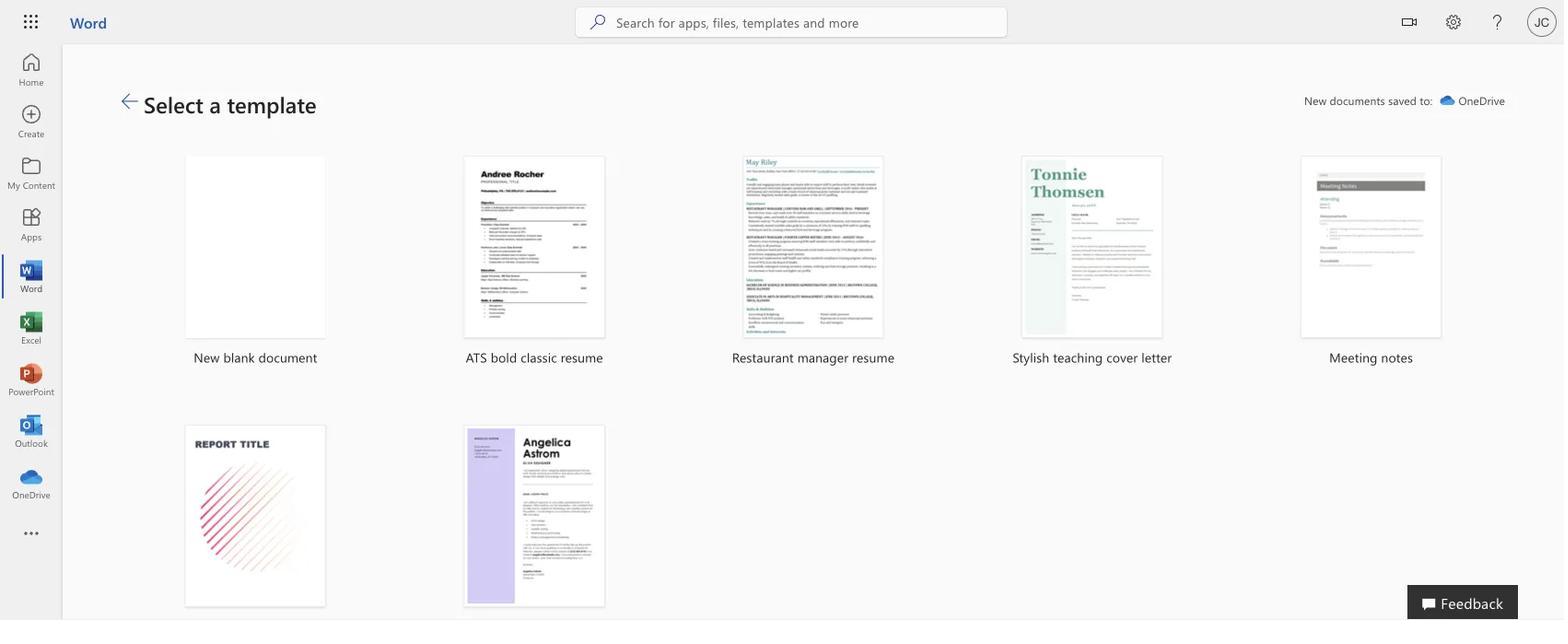 Task type: vqa. For each thing, say whether or not it's contained in the screenshot.
DOCUMENT
yes



Task type: locate. For each thing, give the bounding box(es) containing it.
stylish teaching cover letter link
[[959, 134, 1226, 392]]

resume right 'manager' on the right of the page
[[852, 349, 895, 366]]

new
[[1305, 93, 1327, 108], [194, 349, 220, 366]]

None search field
[[576, 7, 1007, 37]]

letter
[[1142, 349, 1172, 366]]

ats
[[466, 349, 487, 366]]

documents
[[1330, 93, 1385, 108]]

template
[[227, 89, 317, 119]]

resume
[[561, 349, 603, 366], [852, 349, 895, 366]]

stylish teaching cover letter
[[1013, 349, 1172, 366]]

my content image
[[22, 164, 41, 182]]

document
[[259, 349, 317, 366]]

blank
[[223, 349, 255, 366]]

feedback
[[1441, 592, 1504, 612]]

home image
[[22, 61, 41, 79]]

geometric student report image
[[185, 425, 326, 607]]

notes
[[1381, 349, 1413, 366]]

excel image
[[22, 319, 41, 337]]

ats bold classic resume image
[[464, 156, 605, 338]]

1 vertical spatial new
[[194, 349, 220, 366]]

new left documents
[[1305, 93, 1327, 108]]

1 horizontal spatial resume
[[852, 349, 895, 366]]

0 horizontal spatial resume
[[561, 349, 603, 366]]

classic
[[521, 349, 557, 366]]

0 horizontal spatial new
[[194, 349, 220, 366]]

2 resume from the left
[[852, 349, 895, 366]]

0 vertical spatial new
[[1305, 93, 1327, 108]]

onedrive
[[1459, 93, 1505, 108]]


[[1402, 15, 1417, 29]]

new documents saved to:
[[1305, 93, 1433, 108]]

resume inside restaurant manager resume link
[[852, 349, 895, 366]]

new inside templates element
[[194, 349, 220, 366]]

onedrive image
[[22, 474, 41, 492]]

manager
[[798, 349, 849, 366]]

1 horizontal spatial new
[[1305, 93, 1327, 108]]

word image
[[22, 267, 41, 286]]

feedback button
[[1408, 585, 1518, 620]]

new blank document
[[194, 349, 317, 366]]

meeting
[[1330, 349, 1378, 366]]

cover
[[1107, 349, 1138, 366]]

resume right classic
[[561, 349, 603, 366]]

saved
[[1389, 93, 1417, 108]]

ats bold classic resume link
[[401, 134, 668, 392]]

select a template
[[144, 89, 317, 119]]

jc button
[[1520, 0, 1564, 44]]

new left blank
[[194, 349, 220, 366]]

to:
[[1420, 93, 1433, 108]]

jc
[[1535, 15, 1550, 29]]

create image
[[22, 112, 41, 131]]

new for new documents saved to:
[[1305, 93, 1327, 108]]

a
[[209, 89, 221, 119]]

navigation
[[0, 44, 63, 509]]

1 resume from the left
[[561, 349, 603, 366]]



Task type: describe. For each thing, give the bounding box(es) containing it.
modern ui/ux designer cover letter image
[[464, 425, 605, 607]]

outlook image
[[22, 422, 41, 440]]

restaurant manager resume link
[[680, 134, 947, 392]]

meeting notes image
[[1301, 156, 1442, 338]]

 button
[[1387, 0, 1432, 47]]

resume inside ats bold classic resume link
[[561, 349, 603, 366]]

stylish
[[1013, 349, 1050, 366]]

view more apps image
[[22, 525, 41, 544]]

apps image
[[22, 216, 41, 234]]

meeting notes
[[1330, 349, 1413, 366]]

word banner
[[0, 0, 1564, 47]]

meeting notes link
[[1237, 134, 1505, 392]]

powerpoint image
[[22, 370, 41, 389]]

bold
[[491, 349, 517, 366]]

stylish teaching cover letter image
[[1022, 156, 1163, 338]]

restaurant
[[732, 349, 794, 366]]

restaurant manager resume
[[732, 349, 895, 366]]

new for new blank document
[[194, 349, 220, 366]]

restaurant manager resume image
[[743, 156, 884, 338]]

Search box. Suggestions appear as you type. search field
[[616, 7, 1007, 37]]

new blank document link
[[122, 134, 390, 392]]

select
[[144, 89, 203, 119]]

ats bold classic resume
[[466, 349, 603, 366]]

word
[[70, 12, 107, 32]]

teaching
[[1053, 349, 1103, 366]]

templates element
[[122, 134, 1516, 620]]



